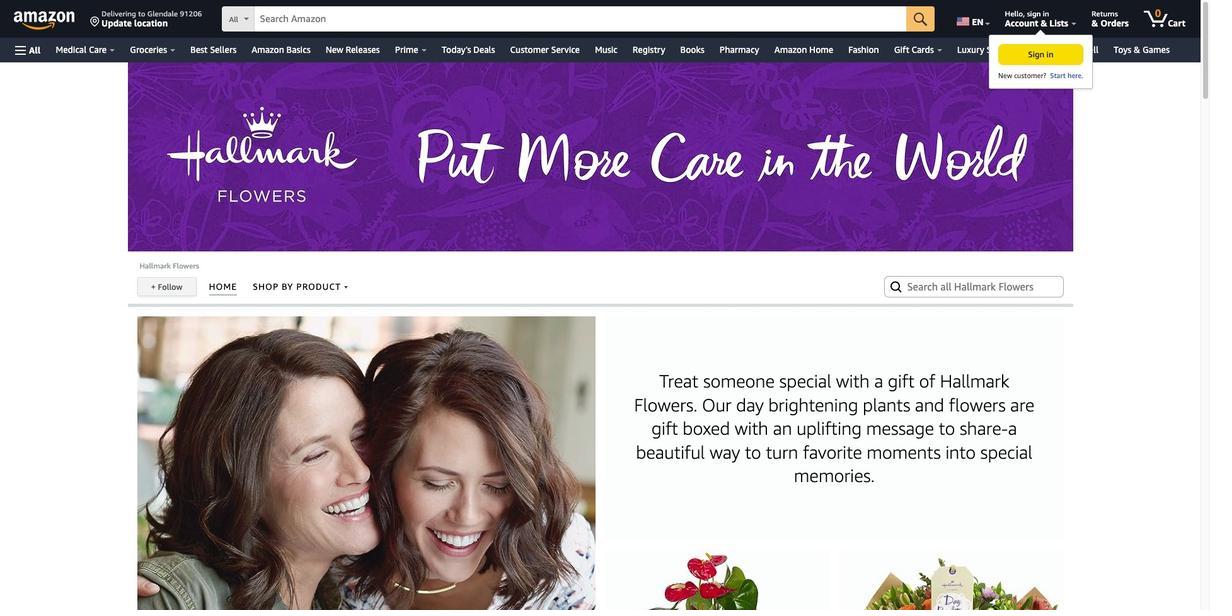 Task type: vqa. For each thing, say whether or not it's contained in the screenshot.
Subtotal
no



Task type: locate. For each thing, give the bounding box(es) containing it.
gift
[[895, 44, 910, 55], [1054, 44, 1069, 55]]

& for account
[[1041, 18, 1048, 28]]

here.
[[1068, 71, 1084, 79]]

& for toys
[[1134, 44, 1141, 55]]

0 horizontal spatial gift
[[895, 44, 910, 55]]

en
[[972, 16, 984, 27]]

0 horizontal spatial special
[[780, 371, 832, 392]]

1 vertical spatial hallmark
[[940, 371, 1010, 392]]

a
[[1047, 44, 1052, 55], [875, 371, 884, 392], [1008, 418, 1017, 439]]

& left orders
[[1092, 18, 1099, 28]]

Search Amazon text field
[[255, 7, 907, 31]]

toys
[[1114, 44, 1132, 55]]

1 vertical spatial special
[[981, 442, 1033, 463]]

0 vertical spatial to
[[138, 9, 145, 18]]

customer service link
[[503, 41, 588, 59]]

1 gift from the left
[[895, 44, 910, 55]]

0 vertical spatial new
[[326, 44, 344, 55]]

hallmark flowers
[[140, 261, 199, 270]]

1 horizontal spatial hallmark
[[940, 371, 1010, 392]]

groceries
[[130, 44, 167, 55]]

& left lists
[[1041, 18, 1048, 28]]

hello, sign in
[[1005, 9, 1050, 18]]

in
[[1043, 9, 1050, 18], [1047, 49, 1054, 59]]

books link
[[673, 41, 712, 59]]

prime link
[[388, 41, 434, 59]]

with up plants
[[836, 371, 870, 392]]

cart
[[1168, 18, 1186, 28]]

1 vertical spatial a
[[875, 371, 884, 392]]

favorite
[[803, 442, 862, 463]]

0 horizontal spatial all
[[29, 44, 41, 55]]

all down amazon image
[[29, 44, 41, 55]]

amazon for amazon basics
[[252, 44, 284, 55]]

pharmacy link
[[712, 41, 767, 59]]

are
[[1011, 395, 1035, 415]]

to right "way"
[[745, 442, 762, 463]]

start here. link
[[1049, 71, 1084, 79]]

and
[[915, 395, 945, 415]]

new left releases
[[326, 44, 344, 55]]

new customer? start here.
[[999, 71, 1084, 79]]

books
[[681, 44, 705, 55]]

0 vertical spatial gift
[[888, 371, 915, 392]]

find a gift link
[[1020, 41, 1077, 59]]

fashion
[[849, 44, 879, 55]]

1 horizontal spatial to
[[745, 442, 762, 463]]

1 horizontal spatial all
[[229, 15, 238, 24]]

service
[[551, 44, 580, 55]]

treat someone special with a gift of hallmark flowers.  our day brightening plants and flowers are gift boxed with an uplifting message to share-a beautiful way to turn favorite moments into special memories.
[[634, 371, 1035, 486]]

memories.
[[794, 466, 875, 486]]

a down are
[[1008, 418, 1017, 439]]

music
[[595, 44, 618, 55]]

amazon inside amazon home link
[[775, 44, 807, 55]]

today's
[[442, 44, 471, 55]]

amazon home
[[775, 44, 834, 55]]

amazon left basics
[[252, 44, 284, 55]]

1 horizontal spatial gift
[[1054, 44, 1069, 55]]

all up sellers
[[229, 15, 238, 24]]

to left glendale
[[138, 9, 145, 18]]

0 vertical spatial in
[[1043, 9, 1050, 18]]

search image
[[889, 279, 904, 294]]

into
[[946, 442, 976, 463]]

&
[[1041, 18, 1048, 28], [1092, 18, 1099, 28], [1134, 44, 1141, 55]]

a up plants
[[875, 371, 884, 392]]

special up brightening
[[780, 371, 832, 392]]

1 horizontal spatial gift
[[888, 371, 915, 392]]

0 horizontal spatial to
[[138, 9, 145, 18]]

none submit inside all search field
[[907, 6, 935, 32]]

1 vertical spatial to
[[939, 418, 955, 439]]

gift left the 'cards'
[[895, 44, 910, 55]]

sell link
[[1077, 41, 1107, 59]]

gift right sign in
[[1054, 44, 1069, 55]]

sign in
[[1029, 49, 1054, 59]]

1 vertical spatial new
[[999, 71, 1013, 79]]

all inside search field
[[229, 15, 238, 24]]

hallmark inside the "treat someone special with a gift of hallmark flowers.  our day brightening plants and flowers are gift boxed with an uplifting message to share-a beautiful way to turn favorite moments into special memories."
[[940, 371, 1010, 392]]

All search field
[[222, 6, 935, 33]]

special
[[780, 371, 832, 392], [981, 442, 1033, 463]]

account & lists
[[1005, 18, 1069, 28]]

games
[[1143, 44, 1170, 55]]

with down day
[[735, 418, 769, 439]]

0 vertical spatial with
[[836, 371, 870, 392]]

2 amazon from the left
[[775, 44, 807, 55]]

0 vertical spatial hallmark
[[140, 261, 171, 270]]

1 horizontal spatial a
[[1008, 418, 1017, 439]]

& right "toys"
[[1134, 44, 1141, 55]]

amazon
[[252, 44, 284, 55], [775, 44, 807, 55]]

0 vertical spatial a
[[1047, 44, 1052, 55]]

1 vertical spatial gift
[[652, 418, 678, 439]]

new left customer?
[[999, 71, 1013, 79]]

1 vertical spatial in
[[1047, 49, 1054, 59]]

to up into
[[939, 418, 955, 439]]

best sellers
[[190, 44, 237, 55]]

special down the share-
[[981, 442, 1033, 463]]

deals
[[474, 44, 495, 55]]

0 horizontal spatial hallmark
[[140, 261, 171, 270]]

flowers.
[[634, 395, 698, 415]]

cards
[[912, 44, 934, 55]]

amazon inside amazon basics link
[[252, 44, 284, 55]]

1 amazon from the left
[[252, 44, 284, 55]]

None submit
[[907, 6, 935, 32]]

0 horizontal spatial new
[[326, 44, 344, 55]]

hallmark up flowers
[[940, 371, 1010, 392]]

all inside button
[[29, 44, 41, 55]]

new for new releases
[[326, 44, 344, 55]]

home
[[810, 44, 834, 55]]

2 horizontal spatial to
[[939, 418, 955, 439]]

gift left of at the right bottom of page
[[888, 371, 915, 392]]

medical
[[56, 44, 87, 55]]

2 horizontal spatial a
[[1047, 44, 1052, 55]]

gift
[[888, 371, 915, 392], [652, 418, 678, 439]]

0 horizontal spatial &
[[1041, 18, 1048, 28]]

returns & orders
[[1092, 9, 1129, 28]]

0 vertical spatial all
[[229, 15, 238, 24]]

a right find
[[1047, 44, 1052, 55]]

amazon home link
[[767, 41, 841, 59]]

medical care link
[[48, 41, 122, 59]]

luxury stores
[[958, 44, 1012, 55]]

to
[[138, 9, 145, 18], [939, 418, 955, 439], [745, 442, 762, 463]]

way
[[710, 442, 741, 463]]

1 horizontal spatial &
[[1092, 18, 1099, 28]]

1 horizontal spatial new
[[999, 71, 1013, 79]]

amazon left home
[[775, 44, 807, 55]]

hallmark up +
[[140, 261, 171, 270]]

amazon basics link
[[244, 41, 318, 59]]

medical care
[[56, 44, 107, 55]]

0 horizontal spatial amazon
[[252, 44, 284, 55]]

flowers
[[173, 261, 199, 270]]

all
[[229, 15, 238, 24], [29, 44, 41, 55]]

1 horizontal spatial amazon
[[775, 44, 807, 55]]

2 horizontal spatial &
[[1134, 44, 1141, 55]]

plants
[[863, 395, 911, 415]]

gift down flowers.
[[652, 418, 678, 439]]

orders
[[1101, 18, 1129, 28]]

new
[[326, 44, 344, 55], [999, 71, 1013, 79]]

0 horizontal spatial with
[[735, 418, 769, 439]]

1 vertical spatial all
[[29, 44, 41, 55]]

2 vertical spatial a
[[1008, 418, 1017, 439]]

& inside returns & orders
[[1092, 18, 1099, 28]]

returns
[[1092, 9, 1118, 18]]

0 horizontal spatial gift
[[652, 418, 678, 439]]

1 vertical spatial with
[[735, 418, 769, 439]]



Task type: describe. For each thing, give the bounding box(es) containing it.
0
[[1156, 7, 1162, 20]]

luxury
[[958, 44, 985, 55]]

find a gift
[[1027, 44, 1069, 55]]

today's deals link
[[434, 41, 503, 59]]

best sellers link
[[183, 41, 244, 59]]

location
[[134, 18, 168, 28]]

find
[[1027, 44, 1045, 55]]

of
[[920, 371, 936, 392]]

sellers
[[210, 44, 237, 55]]

customer?
[[1014, 71, 1047, 79]]

groceries link
[[122, 41, 183, 59]]

beautiful
[[636, 442, 705, 463]]

treat
[[659, 371, 699, 392]]

uplifting
[[797, 418, 862, 439]]

1 horizontal spatial with
[[836, 371, 870, 392]]

0 vertical spatial special
[[780, 371, 832, 392]]

hello,
[[1005, 9, 1025, 18]]

amazon image
[[14, 11, 75, 30]]

in inside sign in 'link'
[[1047, 49, 1054, 59]]

message
[[867, 418, 934, 439]]

customer
[[510, 44, 549, 55]]

all button
[[9, 38, 46, 62]]

share-
[[960, 418, 1008, 439]]

delivering
[[102, 9, 136, 18]]

moments
[[867, 442, 941, 463]]

follow
[[158, 282, 183, 292]]

+
[[151, 282, 156, 292]]

care
[[89, 44, 107, 55]]

a inside navigation
[[1047, 44, 1052, 55]]

music link
[[588, 41, 625, 59]]

toys & games link
[[1107, 41, 1178, 59]]

start
[[1051, 71, 1066, 79]]

flowers
[[949, 395, 1006, 415]]

an
[[773, 418, 792, 439]]

toys & games
[[1114, 44, 1170, 55]]

en link
[[950, 3, 996, 35]]

update
[[102, 18, 132, 28]]

2 vertical spatial to
[[745, 442, 762, 463]]

brightening
[[769, 395, 859, 415]]

navigation navigation
[[0, 0, 1201, 95]]

day
[[737, 395, 764, 415]]

new releases
[[326, 44, 380, 55]]

boxed
[[683, 418, 730, 439]]

turn
[[766, 442, 799, 463]]

to inside delivering to glendale 91206 update location
[[138, 9, 145, 18]]

+ follow
[[151, 282, 183, 292]]

pharmacy
[[720, 44, 760, 55]]

sign in link
[[999, 44, 1084, 65]]

sign
[[1029, 49, 1045, 59]]

new for new customer? start here.
[[999, 71, 1013, 79]]

basics
[[287, 44, 311, 55]]

new releases link
[[318, 41, 388, 59]]

& for returns
[[1092, 18, 1099, 28]]

lists
[[1050, 18, 1069, 28]]

gift cards link
[[887, 41, 950, 59]]

sign
[[1027, 9, 1041, 18]]

delivering to glendale 91206 update location
[[102, 9, 202, 28]]

0 horizontal spatial a
[[875, 371, 884, 392]]

2 gift from the left
[[1054, 44, 1069, 55]]

registry
[[633, 44, 666, 55]]

account
[[1005, 18, 1039, 28]]

amazon basics
[[252, 44, 311, 55]]

gift cards
[[895, 44, 934, 55]]

stores
[[987, 44, 1012, 55]]

sell
[[1084, 44, 1099, 55]]

Search all Hallmark Flowers search field
[[908, 276, 1043, 298]]

best
[[190, 44, 208, 55]]

releases
[[346, 44, 380, 55]]

fashion link
[[841, 41, 887, 59]]

luxury stores link
[[950, 41, 1020, 59]]

1 horizontal spatial special
[[981, 442, 1033, 463]]

amazon for amazon home
[[775, 44, 807, 55]]

customer service
[[510, 44, 580, 55]]

prime
[[395, 44, 419, 55]]

hallmark flowers link
[[140, 261, 199, 270]]

+ follow button
[[138, 278, 196, 296]]

91206
[[180, 9, 202, 18]]

someone
[[703, 371, 775, 392]]



